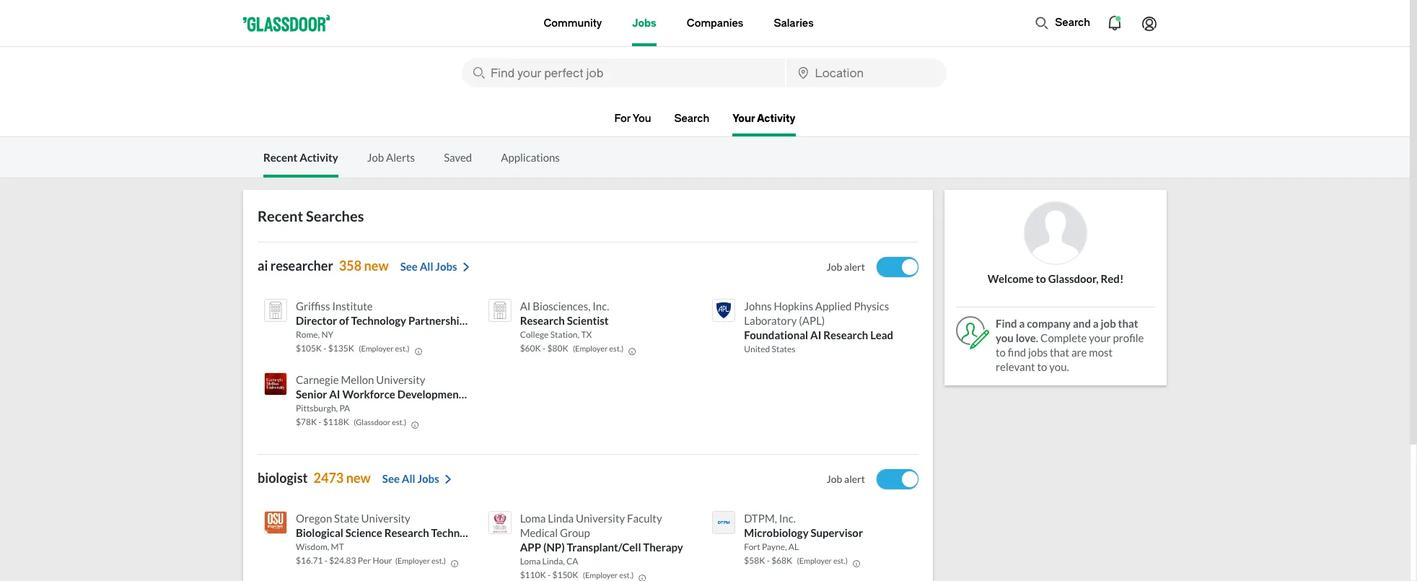Task type: locate. For each thing, give the bounding box(es) containing it.
0 vertical spatial that
[[1119, 317, 1139, 330]]

2 vertical spatial ai
[[329, 388, 340, 401]]

est.) down technology
[[395, 344, 410, 353]]

2 horizontal spatial ai
[[811, 328, 822, 341]]

(employer inside the $60k - $80k (employer est.)
[[573, 344, 608, 353]]

- right $58k
[[767, 555, 770, 566]]

0 vertical spatial search
[[1055, 17, 1091, 29]]

and
[[472, 314, 490, 327], [1073, 317, 1091, 330]]

technician
[[431, 526, 483, 539]]

job for 358 new
[[827, 261, 843, 273]]

welcome to glassdoor, red!
[[988, 272, 1124, 285]]

0 vertical spatial recent
[[263, 151, 298, 164]]

therapy
[[643, 541, 683, 554]]

ai up the activation
[[520, 300, 531, 313]]

activity
[[757, 113, 796, 125], [300, 151, 338, 164]]

job alerts link
[[367, 151, 415, 164]]

(employer inside $105k - $135k (employer est.)
[[359, 344, 394, 353]]

- for engineer
[[319, 416, 322, 427]]

alert
[[845, 261, 865, 273], [845, 473, 865, 485]]

see up griffiss institute director of technology partnerships and ip activation rome, ny on the bottom left
[[400, 260, 418, 273]]

university up transplant/cell
[[576, 512, 625, 525]]

johns hopkins applied physics laboratory (apl) foundational ai research lead united states
[[744, 300, 894, 354]]

and up the your at the bottom
[[1073, 317, 1091, 330]]

(employer down tx
[[573, 344, 608, 353]]

0 vertical spatial research
[[520, 314, 565, 327]]

recent up ai
[[258, 207, 303, 224]]

2 horizontal spatial research
[[824, 328, 869, 341]]

al
[[789, 541, 799, 552]]

1 horizontal spatial inc.
[[779, 512, 796, 525]]

est.) inside the $60k - $80k (employer est.)
[[609, 344, 624, 353]]

that for job
[[1119, 317, 1139, 330]]

that
[[1119, 317, 1139, 330], [1050, 346, 1070, 359]]

(employer down transplant/cell
[[583, 570, 618, 580]]

2 job alert from the top
[[827, 473, 865, 485]]

(employer right hour at the bottom left of the page
[[395, 556, 430, 565]]

0 horizontal spatial a
[[1020, 317, 1025, 330]]

None field
[[462, 58, 785, 87], [786, 58, 947, 87]]

1 vertical spatial inc.
[[779, 512, 796, 525]]

1 vertical spatial all
[[402, 472, 415, 485]]

search
[[1055, 17, 1091, 29], [674, 113, 710, 125]]

loma linda university faculty medical group logo image
[[488, 511, 512, 534]]

that up the you.
[[1050, 346, 1070, 359]]

1 vertical spatial job alert
[[827, 473, 865, 485]]

biologist 2473 new
[[258, 470, 371, 486]]

$105k
[[296, 343, 322, 354]]

jobs for ai researcher 358 new
[[436, 260, 457, 273]]

all for ai researcher 358 new
[[420, 260, 433, 273]]

0 vertical spatial see all jobs link
[[400, 260, 472, 274]]

dtpm, inc. logo image
[[713, 511, 736, 534]]

1 vertical spatial recent
[[258, 207, 303, 224]]

all up griffiss institute director of technology partnerships and ip activation rome, ny on the bottom left
[[420, 260, 433, 273]]

university for group
[[576, 512, 625, 525]]

1 horizontal spatial activity
[[757, 113, 796, 125]]

to right the welcome
[[1036, 272, 1046, 285]]

est.) right '$80k'
[[609, 344, 624, 353]]

per
[[358, 555, 371, 566]]

1 vertical spatial search
[[674, 113, 710, 125]]

0 vertical spatial see all jobs
[[400, 260, 457, 273]]

- for (np)
[[548, 570, 551, 580]]

see down (glassdoor at the left bottom
[[382, 472, 400, 485]]

recent activity link
[[263, 151, 338, 178]]

0 horizontal spatial see
[[382, 472, 400, 485]]

applied
[[816, 300, 852, 313]]

0 vertical spatial ai
[[520, 300, 531, 313]]

(employer inside $16.71 - $24.83 per hour (employer est.)
[[395, 556, 430, 565]]

0 vertical spatial all
[[420, 260, 433, 273]]

loma up $110k
[[520, 556, 541, 567]]

job up supervisor on the right of the page
[[827, 473, 843, 485]]

est.) for ip
[[395, 344, 410, 353]]

0 vertical spatial see
[[400, 260, 418, 273]]

$16.71
[[296, 555, 323, 566]]

0 horizontal spatial all
[[402, 472, 415, 485]]

see all jobs
[[400, 260, 457, 273], [382, 472, 439, 485]]

foundational
[[744, 328, 809, 341]]

search inside button
[[1055, 17, 1091, 29]]

hopkins
[[774, 300, 813, 313]]

inc. inside dtpm, inc. microbiology supervisor fort payne, al
[[779, 512, 796, 525]]

1 horizontal spatial research
[[520, 314, 565, 327]]

1 vertical spatial that
[[1050, 346, 1070, 359]]

1 horizontal spatial see
[[400, 260, 418, 273]]

1 horizontal spatial that
[[1119, 317, 1139, 330]]

supervisor
[[811, 526, 863, 539]]

new right 358
[[364, 258, 389, 274]]

research down applied
[[824, 328, 869, 341]]

1 job alert from the top
[[827, 261, 865, 273]]

inc. inside "ai biosciences, inc. research scientist college station, tx"
[[593, 300, 610, 313]]

- right $78k
[[319, 416, 322, 427]]

est.) right (glassdoor at the left bottom
[[392, 417, 406, 427]]

1 vertical spatial alert
[[845, 473, 865, 485]]

(employer down technology
[[359, 344, 394, 353]]

Search keyword field
[[462, 58, 785, 87]]

1 horizontal spatial a
[[1093, 317, 1099, 330]]

activity for your activity
[[757, 113, 796, 125]]

find
[[1008, 346, 1027, 359]]

mt
[[331, 541, 344, 552]]

job alert
[[827, 261, 865, 273], [827, 473, 865, 485]]

ai inside "ai biosciences, inc. research scientist college station, tx"
[[520, 300, 531, 313]]

1 horizontal spatial ai
[[520, 300, 531, 313]]

see all jobs link up partnerships
[[400, 260, 472, 274]]

ai down (apl)
[[811, 328, 822, 341]]

1 vertical spatial research
[[824, 328, 869, 341]]

your
[[733, 113, 755, 125]]

all
[[420, 260, 433, 273], [402, 472, 415, 485]]

university inside loma linda university faculty medical group app (np) transplant/cell therapy loma linda, ca
[[576, 512, 625, 525]]

red!
[[1101, 272, 1124, 285]]

jobs for biologist 2473 new
[[418, 472, 439, 485]]

1 vertical spatial jobs
[[436, 260, 457, 273]]

your activity link
[[733, 113, 796, 136]]

wisdom,
[[296, 541, 329, 552]]

2 alert from the top
[[845, 473, 865, 485]]

alert up "physics"
[[845, 261, 865, 273]]

community link
[[544, 0, 602, 46]]

est.) inside $105k - $135k (employer est.)
[[395, 344, 410, 353]]

dtpm,
[[744, 512, 777, 525]]

johns hopkins applied physics laboratory (apl) logo image
[[713, 299, 736, 322]]

that inside complete your profile to find jobs that are most relevant to you.
[[1050, 346, 1070, 359]]

est.) inside $78k - $118k (glassdoor est.)
[[392, 417, 406, 427]]

and left ip
[[472, 314, 490, 327]]

all for biologist 2473 new
[[402, 472, 415, 485]]

0 vertical spatial inc.
[[593, 300, 610, 313]]

and inside find a company and a job that you love.
[[1073, 317, 1091, 330]]

relevant
[[996, 360, 1036, 373]]

0 vertical spatial to
[[1036, 272, 1046, 285]]

1 vertical spatial job
[[827, 261, 843, 273]]

0 vertical spatial alert
[[845, 261, 865, 273]]

for
[[615, 113, 631, 125]]

358
[[339, 258, 362, 274]]

est.) down transplant/cell
[[620, 570, 634, 580]]

1 vertical spatial see
[[382, 472, 400, 485]]

research up college
[[520, 314, 565, 327]]

biologist
[[258, 470, 308, 486]]

see all jobs link up oregon state university biological science research technician 3 - big hole montana wisdom, mt
[[382, 472, 454, 487]]

big
[[499, 526, 515, 539]]

jobs up search keyword field
[[633, 17, 657, 29]]

- right $16.71
[[325, 555, 328, 566]]

- right 3 on the bottom left
[[493, 526, 497, 539]]

ai up pa
[[329, 388, 340, 401]]

1 none field from the left
[[462, 58, 785, 87]]

job alert for 358 new
[[827, 261, 865, 273]]

recent for recent searches
[[258, 207, 303, 224]]

university up development
[[376, 373, 425, 386]]

college
[[520, 329, 549, 340]]

2 vertical spatial jobs
[[418, 472, 439, 485]]

loma
[[520, 512, 546, 525], [520, 556, 541, 567]]

- down ny
[[324, 343, 327, 354]]

job left alerts
[[367, 151, 384, 164]]

linda
[[548, 512, 574, 525]]

(employer down al on the bottom right
[[797, 556, 832, 565]]

2 vertical spatial job
[[827, 473, 843, 485]]

-
[[324, 343, 327, 354], [543, 343, 546, 354], [319, 416, 322, 427], [493, 526, 497, 539], [325, 555, 328, 566], [767, 555, 770, 566], [548, 570, 551, 580]]

loma up the hole
[[520, 512, 546, 525]]

est.) down oregon state university biological science research technician 3 - big hole montana wisdom, mt
[[432, 556, 446, 565]]

ai
[[258, 258, 268, 274]]

see all jobs link for ai researcher 358 new
[[400, 260, 472, 274]]

university inside carnegie mellon university senior ai workforce development engineer pittsburgh, pa
[[376, 373, 425, 386]]

job up applied
[[827, 261, 843, 273]]

faculty
[[627, 512, 662, 525]]

(employer
[[359, 344, 394, 353], [573, 344, 608, 353], [395, 556, 430, 565], [797, 556, 832, 565], [583, 570, 618, 580]]

0 vertical spatial jobs
[[633, 17, 657, 29]]

0 vertical spatial new
[[364, 258, 389, 274]]

engineer
[[465, 388, 508, 401]]

see all jobs up griffiss institute director of technology partnerships and ip activation rome, ny on the bottom left
[[400, 260, 457, 273]]

alert up supervisor on the right of the page
[[845, 473, 865, 485]]

0 horizontal spatial that
[[1050, 346, 1070, 359]]

inc. up 'microbiology'
[[779, 512, 796, 525]]

est.)
[[395, 344, 410, 353], [609, 344, 624, 353], [392, 417, 406, 427], [432, 556, 446, 565], [834, 556, 848, 565], [620, 570, 634, 580]]

0 vertical spatial job alert
[[827, 261, 865, 273]]

see all jobs for 358 new
[[400, 260, 457, 273]]

that inside find a company and a job that you love.
[[1119, 317, 1139, 330]]

recent up recent searches
[[263, 151, 298, 164]]

(employer inside $110k - $150k (employer est.)
[[583, 570, 618, 580]]

welcome
[[988, 272, 1034, 285]]

1 vertical spatial see all jobs
[[382, 472, 439, 485]]

pittsburgh,
[[296, 403, 338, 414]]

johns
[[744, 300, 772, 313]]

activity up recent searches
[[300, 151, 338, 164]]

1 horizontal spatial none field
[[786, 58, 947, 87]]

ai inside carnegie mellon university senior ai workforce development engineer pittsburgh, pa
[[329, 388, 340, 401]]

for you
[[615, 113, 651, 125]]

job alert up supervisor on the right of the page
[[827, 473, 865, 485]]

job alert up applied
[[827, 261, 865, 273]]

0 horizontal spatial activity
[[300, 151, 338, 164]]

- left '$80k'
[[543, 343, 546, 354]]

2 vertical spatial research
[[384, 526, 429, 539]]

jobs
[[633, 17, 657, 29], [436, 260, 457, 273], [418, 472, 439, 485]]

physics
[[854, 300, 889, 313]]

research
[[520, 314, 565, 327], [824, 328, 869, 341], [384, 526, 429, 539]]

1 horizontal spatial and
[[1073, 317, 1091, 330]]

activity right your
[[757, 113, 796, 125]]

that up profile
[[1119, 317, 1139, 330]]

0 horizontal spatial search
[[674, 113, 710, 125]]

job for 2473 new
[[827, 473, 843, 485]]

you.
[[1050, 360, 1070, 373]]

to down you
[[996, 346, 1006, 359]]

- for ip
[[324, 343, 327, 354]]

jobs link
[[633, 0, 657, 46]]

inc. up scientist
[[593, 300, 610, 313]]

est.) inside $110k - $150k (employer est.)
[[620, 570, 634, 580]]

university up science
[[361, 512, 411, 525]]

station,
[[551, 329, 580, 340]]

- down linda,
[[548, 570, 551, 580]]

est.) down supervisor on the right of the page
[[834, 556, 848, 565]]

1 alert from the top
[[845, 261, 865, 273]]

alerts
[[386, 151, 415, 164]]

university
[[376, 373, 425, 386], [361, 512, 411, 525], [576, 512, 625, 525]]

0 horizontal spatial none field
[[462, 58, 785, 87]]

$80k
[[548, 343, 568, 354]]

all up oregon state university biological science research technician 3 - big hole montana wisdom, mt
[[402, 472, 415, 485]]

1 vertical spatial ai
[[811, 328, 822, 341]]

1 horizontal spatial search
[[1055, 17, 1091, 29]]

a left job in the right bottom of the page
[[1093, 317, 1099, 330]]

development
[[398, 388, 463, 401]]

est.) for tx
[[609, 344, 624, 353]]

new right 2473
[[346, 470, 371, 486]]

0 vertical spatial loma
[[520, 512, 546, 525]]

(employer for ip
[[359, 344, 394, 353]]

none field search location
[[786, 58, 947, 87]]

2 a from the left
[[1093, 317, 1099, 330]]

Search location field
[[786, 58, 947, 87]]

ny
[[321, 329, 334, 340]]

a up love.
[[1020, 317, 1025, 330]]

1 vertical spatial loma
[[520, 556, 541, 567]]

to
[[1036, 272, 1046, 285], [996, 346, 1006, 359], [1038, 360, 1048, 373]]

new
[[364, 258, 389, 274], [346, 470, 371, 486]]

0 horizontal spatial and
[[472, 314, 490, 327]]

2 none field from the left
[[786, 58, 947, 87]]

pa
[[340, 403, 350, 414]]

0 vertical spatial activity
[[757, 113, 796, 125]]

see all jobs up oregon state university biological science research technician 3 - big hole montana wisdom, mt
[[382, 472, 439, 485]]

to down 'jobs'
[[1038, 360, 1048, 373]]

none field search keyword
[[462, 58, 785, 87]]

research up hour at the bottom left of the page
[[384, 526, 429, 539]]

0 horizontal spatial research
[[384, 526, 429, 539]]

1 vertical spatial see all jobs link
[[382, 472, 454, 487]]

- for 3
[[325, 555, 328, 566]]

jobs up partnerships
[[436, 260, 457, 273]]

$110k
[[520, 570, 546, 580]]

1 horizontal spatial all
[[420, 260, 433, 273]]

mellon
[[341, 373, 374, 386]]

2 loma from the top
[[520, 556, 541, 567]]

a
[[1020, 317, 1025, 330], [1093, 317, 1099, 330]]

0 horizontal spatial inc.
[[593, 300, 610, 313]]

0 horizontal spatial ai
[[329, 388, 340, 401]]

jobs up oregon state university biological science research technician 3 - big hole montana wisdom, mt
[[418, 472, 439, 485]]

university inside oregon state university biological science research technician 3 - big hole montana wisdom, mt
[[361, 512, 411, 525]]

1 vertical spatial activity
[[300, 151, 338, 164]]

community
[[544, 17, 602, 29]]



Task type: describe. For each thing, give the bounding box(es) containing it.
research inside "ai biosciences, inc. research scientist college station, tx"
[[520, 314, 565, 327]]

(employer for (np)
[[583, 570, 618, 580]]

est.) inside $16.71 - $24.83 per hour (employer est.)
[[432, 556, 446, 565]]

see for 2473 new
[[382, 472, 400, 485]]

applications link
[[501, 151, 560, 164]]

your activity
[[733, 113, 796, 125]]

2 vertical spatial to
[[1038, 360, 1048, 373]]

saved
[[444, 151, 472, 164]]

your
[[1089, 331, 1111, 344]]

payne,
[[762, 541, 787, 552]]

glassdoor,
[[1049, 272, 1099, 285]]

$78k
[[296, 416, 317, 427]]

(employer for tx
[[573, 344, 608, 353]]

(np)
[[543, 541, 565, 554]]

science
[[346, 526, 382, 539]]

companies link
[[687, 0, 744, 46]]

university for workforce
[[376, 373, 425, 386]]

and inside griffiss institute director of technology partnerships and ip activation rome, ny
[[472, 314, 490, 327]]

ai researcher 358 new
[[258, 258, 389, 274]]

lead
[[871, 328, 894, 341]]

scientist
[[567, 314, 609, 327]]

group
[[560, 526, 590, 539]]

$110k - $150k (employer est.)
[[520, 570, 634, 580]]

$150k
[[553, 570, 579, 580]]

est.) for (np)
[[620, 570, 634, 580]]

$58k
[[744, 555, 765, 566]]

carnegie
[[296, 373, 339, 386]]

senior
[[296, 388, 327, 401]]

saved link
[[444, 151, 472, 164]]

montana
[[542, 526, 586, 539]]

job alert for 2473 new
[[827, 473, 865, 485]]

1 vertical spatial new
[[346, 470, 371, 486]]

$60k - $80k (employer est.)
[[520, 343, 624, 354]]

hour
[[373, 555, 392, 566]]

companies
[[687, 17, 744, 29]]

ca
[[567, 556, 579, 567]]

- inside oregon state university biological science research technician 3 - big hole montana wisdom, mt
[[493, 526, 497, 539]]

oregon state university biological science research technician 3 - big hole montana wisdom, mt
[[296, 512, 586, 552]]

for you link
[[615, 113, 651, 134]]

$78k - $118k (glassdoor est.)
[[296, 416, 406, 427]]

est.) for engineer
[[392, 417, 406, 427]]

see all jobs link for biologist 2473 new
[[382, 472, 454, 487]]

biosciences,
[[533, 300, 591, 313]]

salaries
[[774, 17, 814, 29]]

(apl)
[[799, 314, 825, 327]]

technology
[[351, 314, 406, 327]]

research inside oregon state university biological science research technician 3 - big hole montana wisdom, mt
[[384, 526, 429, 539]]

you
[[633, 113, 651, 125]]

job
[[1101, 317, 1116, 330]]

research inside johns hopkins applied physics laboratory (apl) foundational ai research lead united states
[[824, 328, 869, 341]]

$105k - $135k (employer est.)
[[296, 343, 410, 354]]

recent activity
[[263, 151, 338, 164]]

1 a from the left
[[1020, 317, 1025, 330]]

tx
[[581, 329, 592, 340]]

0 vertical spatial job
[[367, 151, 384, 164]]

2473
[[314, 470, 344, 486]]

microbiology
[[744, 526, 809, 539]]

$68k
[[772, 555, 793, 566]]

hole
[[517, 526, 540, 539]]

you
[[996, 331, 1014, 344]]

app
[[520, 541, 541, 554]]

activity for recent activity
[[300, 151, 338, 164]]

est.) inside $58k - $68k (employer est.)
[[834, 556, 848, 565]]

job alerts
[[367, 151, 415, 164]]

(employer inside $58k - $68k (employer est.)
[[797, 556, 832, 565]]

dtpm, inc. microbiology supervisor fort payne, al
[[744, 512, 863, 552]]

$60k
[[520, 343, 541, 354]]

1 loma from the top
[[520, 512, 546, 525]]

state
[[334, 512, 359, 525]]

partnerships
[[409, 314, 470, 327]]

searches
[[306, 207, 364, 224]]

medical
[[520, 526, 558, 539]]

fort
[[744, 541, 761, 552]]

transplant/cell
[[567, 541, 641, 554]]

company
[[1027, 317, 1071, 330]]

loma linda university faculty medical group app (np) transplant/cell therapy loma linda, ca
[[520, 512, 683, 567]]

find a company and a job that you love.
[[996, 317, 1139, 344]]

complete your profile to find jobs that are most relevant to you.
[[996, 331, 1144, 373]]

see all jobs for 2473 new
[[382, 472, 439, 485]]

are
[[1072, 346, 1087, 359]]

linda,
[[542, 556, 565, 567]]

griffiss institute director of technology partnerships and ip activation rome, ny
[[296, 300, 556, 340]]

that for jobs
[[1050, 346, 1070, 359]]

search link
[[674, 113, 710, 134]]

most
[[1089, 346, 1113, 359]]

states
[[772, 344, 796, 354]]

love.
[[1016, 331, 1039, 344]]

of
[[339, 314, 349, 327]]

carnegie mellon university logo image
[[264, 372, 287, 396]]

ip
[[493, 314, 503, 327]]

ai inside johns hopkins applied physics laboratory (apl) foundational ai research lead united states
[[811, 328, 822, 341]]

applications
[[501, 151, 560, 164]]

find
[[996, 317, 1017, 330]]

oregon
[[296, 512, 332, 525]]

- for tx
[[543, 343, 546, 354]]

1 vertical spatial to
[[996, 346, 1006, 359]]

recent for recent activity
[[263, 151, 298, 164]]

complete
[[1041, 331, 1087, 344]]

alert for biologist 2473 new
[[845, 473, 865, 485]]

director
[[296, 314, 337, 327]]

search button
[[1028, 9, 1098, 38]]

alert for ai researcher 358 new
[[845, 261, 865, 273]]

university for research
[[361, 512, 411, 525]]

oregon state university logo image
[[264, 511, 287, 534]]

(glassdoor
[[354, 417, 391, 427]]

profile
[[1113, 331, 1144, 344]]

salaries link
[[774, 0, 814, 46]]

see for 358 new
[[400, 260, 418, 273]]



Task type: vqa. For each thing, say whether or not it's contained in the screenshot.
former
no



